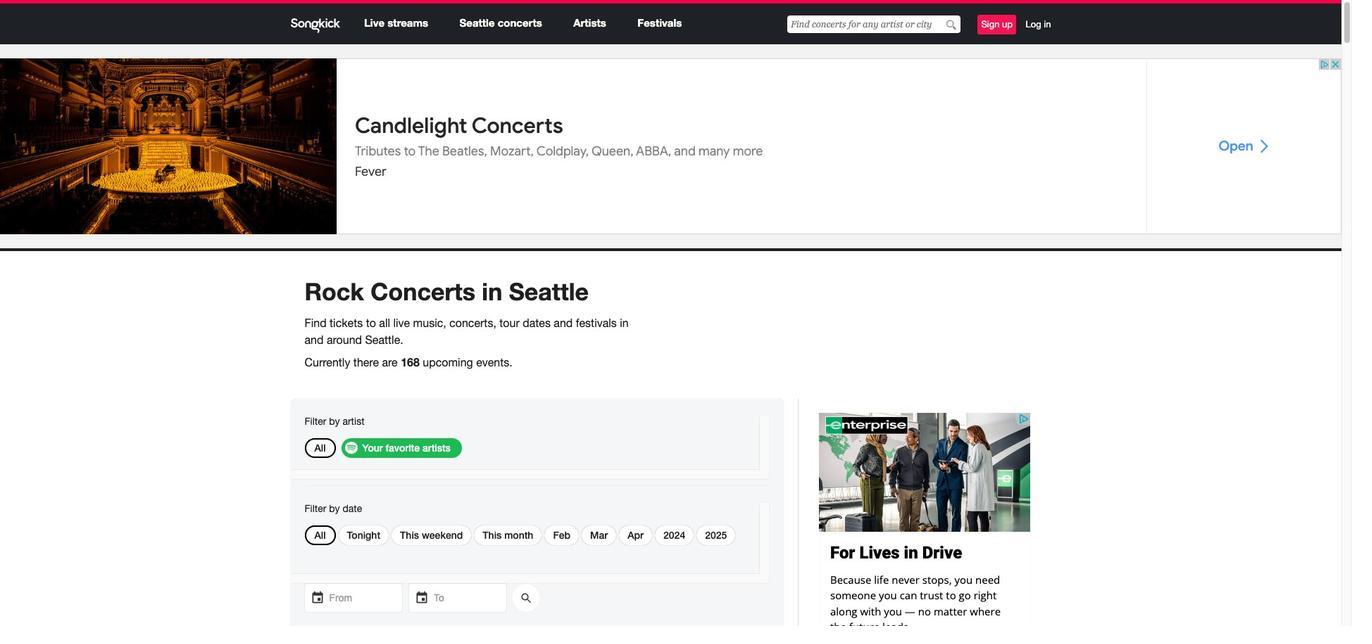 Task type: locate. For each thing, give the bounding box(es) containing it.
1 ... image from the left
[[308, 592, 323, 604]]

seattle
[[460, 16, 495, 29], [509, 278, 589, 306]]

seattle up dates
[[509, 278, 589, 306]]

2 all link from the top
[[315, 530, 326, 542]]

0 vertical spatial all link
[[315, 442, 326, 454]]

artist
[[343, 416, 365, 428]]

filter left artist
[[305, 416, 326, 428]]

2 horizontal spatial in
[[1044, 19, 1051, 30]]

To text field
[[409, 585, 506, 613]]

by left date
[[329, 504, 340, 515]]

2025
[[705, 530, 727, 542]]

1 all link from the top
[[315, 442, 326, 454]]

0 vertical spatial in
[[1044, 19, 1051, 30]]

0 horizontal spatial ... image
[[308, 592, 323, 604]]

1 all from the top
[[315, 442, 326, 454]]

0 vertical spatial filter
[[305, 416, 326, 428]]

mar
[[590, 530, 608, 542]]

0 horizontal spatial this
[[400, 530, 419, 542]]

concerts
[[498, 16, 542, 29]]

1 vertical spatial by
[[329, 504, 340, 515]]

0 vertical spatial by
[[329, 416, 340, 428]]

and right dates
[[554, 317, 573, 330]]

festivals
[[576, 317, 617, 330]]

your favorite artists button
[[341, 439, 462, 459]]

in right log
[[1044, 19, 1051, 30]]

2 vertical spatial in
[[620, 317, 629, 330]]

advertisement element
[[0, 58, 1342, 235], [819, 413, 1031, 627]]

filter
[[305, 416, 326, 428], [305, 504, 326, 515]]

festivals
[[638, 16, 682, 29]]

From text field
[[305, 585, 402, 613]]

artists
[[574, 16, 606, 29]]

this left month
[[483, 530, 502, 542]]

weekend
[[422, 530, 463, 542]]

2 all from the top
[[315, 530, 326, 542]]

filter left date
[[305, 504, 326, 515]]

2024
[[664, 530, 685, 542]]

all
[[379, 317, 390, 330]]

all link
[[315, 442, 326, 454], [315, 530, 326, 542]]

seattle concerts link
[[460, 16, 542, 29]]

rock
[[305, 278, 364, 306]]

2 filter from the top
[[305, 504, 326, 515]]

concerts,
[[450, 317, 496, 330]]

0 horizontal spatial seattle
[[460, 16, 495, 29]]

your favorite artists
[[362, 442, 451, 454]]

apr
[[628, 530, 644, 542]]

and
[[554, 317, 573, 330], [305, 334, 324, 347]]

2 by from the top
[[329, 504, 340, 515]]

all link down filter by artist
[[315, 442, 326, 454]]

by left artist
[[329, 416, 340, 428]]

and down find
[[305, 334, 324, 347]]

filter for filter by artist
[[305, 416, 326, 428]]

currently
[[305, 356, 350, 369]]

None submit
[[512, 585, 541, 613]]

in up tour
[[482, 278, 502, 306]]

0 vertical spatial seattle
[[460, 16, 495, 29]]

1 by from the top
[[329, 416, 340, 428]]

seattle left concerts
[[460, 16, 495, 29]]

find
[[305, 317, 327, 330]]

streams
[[388, 16, 428, 29]]

seattle concerts
[[460, 16, 542, 29]]

1 horizontal spatial in
[[620, 317, 629, 330]]

search image
[[947, 20, 957, 30]]

festivals link
[[638, 16, 682, 29]]

2 ... image from the left
[[413, 592, 428, 604]]

1 horizontal spatial this
[[483, 530, 502, 542]]

live
[[393, 317, 410, 330]]

1 vertical spatial in
[[482, 278, 502, 306]]

all down filter by date
[[315, 530, 326, 542]]

around
[[327, 334, 362, 347]]

this
[[400, 530, 419, 542], [483, 530, 502, 542]]

sign up
[[982, 19, 1013, 30]]

all for filter by date
[[315, 530, 326, 542]]

1 vertical spatial seattle
[[509, 278, 589, 306]]

1 vertical spatial filter
[[305, 504, 326, 515]]

up
[[1002, 19, 1013, 30]]

music,
[[413, 317, 446, 330]]

this weekend
[[400, 530, 463, 542]]

1 vertical spatial all
[[315, 530, 326, 542]]

0 vertical spatial and
[[554, 317, 573, 330]]

in
[[1044, 19, 1051, 30], [482, 278, 502, 306], [620, 317, 629, 330]]

1 horizontal spatial ... image
[[413, 592, 428, 604]]

0 vertical spatial all
[[315, 442, 326, 454]]

log in
[[1026, 19, 1051, 30]]

all down filter by artist
[[315, 442, 326, 454]]

by
[[329, 416, 340, 428], [329, 504, 340, 515]]

2 this from the left
[[483, 530, 502, 542]]

all link for filter by artist
[[315, 442, 326, 454]]

tonight link
[[347, 530, 380, 542]]

concerts
[[371, 278, 475, 306]]

all link down filter by date
[[315, 530, 326, 542]]

1 vertical spatial and
[[305, 334, 324, 347]]

1 filter from the top
[[305, 416, 326, 428]]

artists
[[423, 442, 451, 454]]

this for this month
[[483, 530, 502, 542]]

0 horizontal spatial in
[[482, 278, 502, 306]]

1 this from the left
[[400, 530, 419, 542]]

1 vertical spatial all link
[[315, 530, 326, 542]]

in right 'festivals'
[[620, 317, 629, 330]]

seattle.
[[365, 334, 403, 347]]

feb
[[553, 530, 571, 542]]

all
[[315, 442, 326, 454], [315, 530, 326, 542]]

sign up link
[[978, 15, 1016, 35]]

1 horizontal spatial and
[[554, 317, 573, 330]]

this left weekend
[[400, 530, 419, 542]]

... image
[[308, 592, 323, 604], [413, 592, 428, 604]]

Find concerts for any artist or city search field
[[787, 16, 961, 33]]



Task type: describe. For each thing, give the bounding box(es) containing it.
0 vertical spatial advertisement element
[[0, 58, 1342, 235]]

1 horizontal spatial seattle
[[509, 278, 589, 306]]

feb link
[[553, 530, 571, 542]]

tour
[[500, 317, 520, 330]]

168
[[401, 356, 420, 369]]

all for filter by artist
[[315, 442, 326, 454]]

... image for to text field on the bottom left of page
[[413, 592, 428, 604]]

currently there are 168 upcoming events.
[[305, 356, 513, 369]]

tonight
[[347, 530, 380, 542]]

log in link
[[1026, 18, 1051, 31]]

date
[[343, 504, 362, 515]]

filter for filter by date
[[305, 504, 326, 515]]

upcoming
[[423, 356, 473, 369]]

your
[[362, 442, 383, 454]]

this month link
[[483, 530, 533, 542]]

live streams link
[[364, 16, 428, 29]]

live
[[364, 16, 385, 29]]

favorite
[[386, 442, 420, 454]]

artists link
[[574, 16, 606, 29]]

sign
[[982, 19, 1000, 30]]

0 horizontal spatial and
[[305, 334, 324, 347]]

rock concerts in seattle
[[305, 278, 589, 306]]

month
[[504, 530, 533, 542]]

tickets
[[330, 317, 363, 330]]

apr link
[[628, 530, 644, 542]]

mar link
[[590, 530, 608, 542]]

find tickets to all live music, concerts, tour dates and festivals in and around seattle.
[[305, 317, 629, 347]]

dates
[[523, 317, 551, 330]]

by for date
[[329, 504, 340, 515]]

all link for filter by date
[[315, 530, 326, 542]]

... image for from text field
[[308, 592, 323, 604]]

events.
[[476, 356, 513, 369]]

1 vertical spatial advertisement element
[[819, 413, 1031, 627]]

this weekend link
[[400, 530, 463, 542]]

filter by date
[[305, 504, 362, 515]]

to
[[366, 317, 376, 330]]

this for this weekend
[[400, 530, 419, 542]]

this month
[[483, 530, 533, 542]]

2024 link
[[664, 530, 685, 542]]

log
[[1026, 19, 1042, 30]]

are
[[382, 356, 398, 369]]

in inside find tickets to all live music, concerts, tour dates and festivals in and around seattle.
[[620, 317, 629, 330]]

filter by artist
[[305, 416, 365, 428]]

by for artist
[[329, 416, 340, 428]]

live streams
[[364, 16, 428, 29]]

there
[[353, 356, 379, 369]]

2025 link
[[705, 530, 727, 542]]



Task type: vqa. For each thing, say whether or not it's contained in the screenshot.
Monday
no



